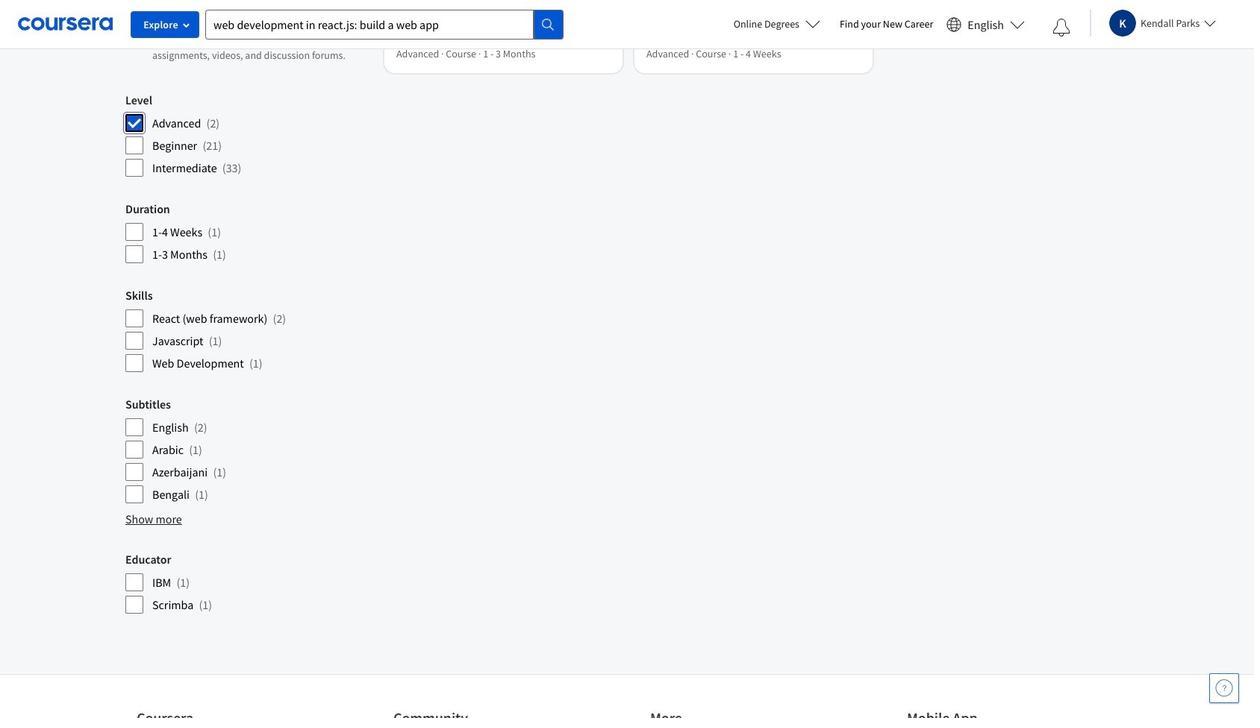 Task type: locate. For each thing, give the bounding box(es) containing it.
help center image
[[1215, 680, 1233, 698]]

What do you want to learn? text field
[[205, 9, 534, 39]]

None search field
[[205, 9, 564, 39]]

group
[[125, 0, 369, 69], [125, 93, 369, 178], [125, 202, 369, 264], [125, 288, 369, 373], [125, 397, 369, 505], [125, 553, 369, 615]]



Task type: describe. For each thing, give the bounding box(es) containing it.
1 group from the top
[[125, 0, 369, 69]]

5 group from the top
[[125, 397, 369, 505]]

6 group from the top
[[125, 553, 369, 615]]

3 group from the top
[[125, 202, 369, 264]]

coursera image
[[18, 12, 113, 36]]

2 group from the top
[[125, 93, 369, 178]]

4 group from the top
[[125, 288, 369, 373]]



Task type: vqa. For each thing, say whether or not it's contained in the screenshot.
livable in the Research Program Manager, Food Production and Public Health Program Johns Hopkins Center for a Livable Future
no



